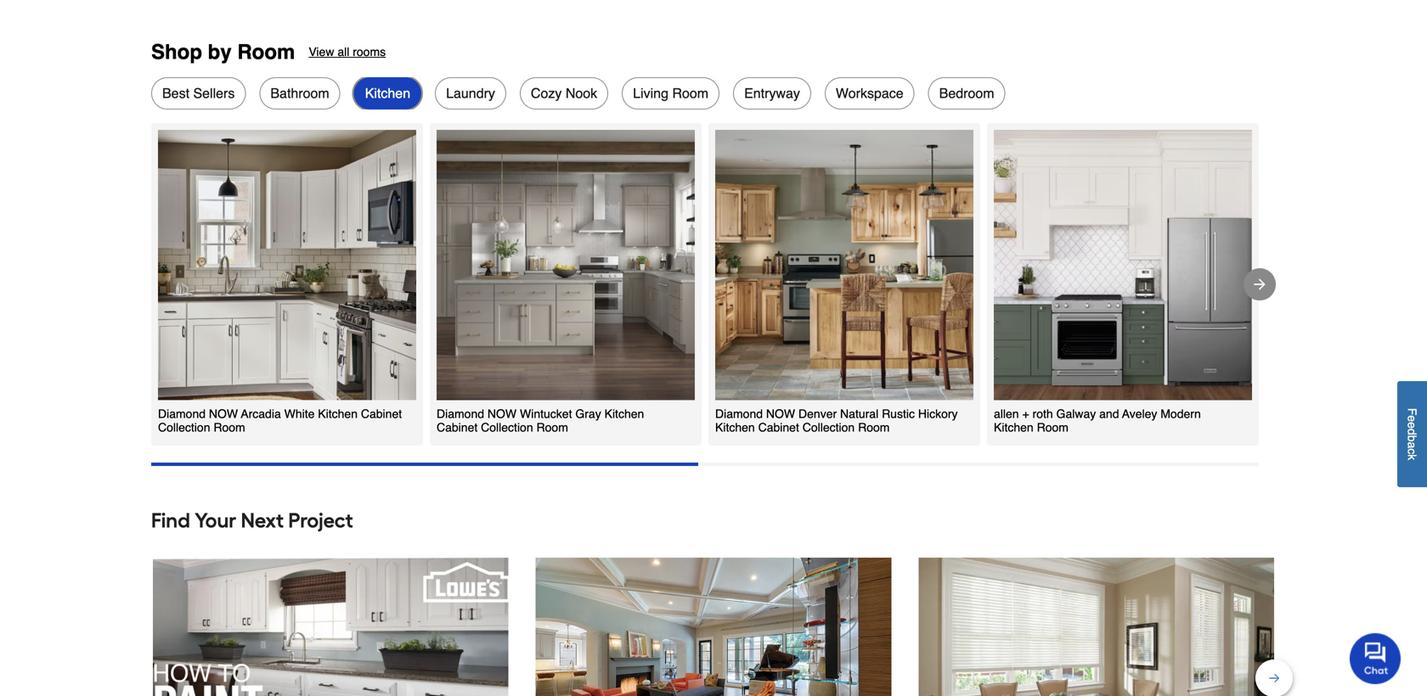 Task type: describe. For each thing, give the bounding box(es) containing it.
shop
[[151, 40, 202, 64]]

diamond now for arcadia white kitchen cabinet collection
[[158, 407, 238, 421]]

best
[[162, 85, 189, 101]]

chat invite button image
[[1350, 633, 1402, 685]]

and
[[1099, 407, 1119, 421]]

1 e from the top
[[1405, 416, 1419, 422]]

workspace
[[836, 85, 904, 101]]

bathroom
[[270, 85, 329, 101]]

cabinet for arcadia white kitchen cabinet collection
[[361, 407, 402, 421]]

next
[[241, 508, 284, 533]]

collection for arcadia
[[158, 421, 210, 434]]

b
[[1405, 435, 1419, 442]]

project
[[288, 508, 353, 533]]

all
[[338, 45, 349, 59]]

now for wintucket
[[488, 407, 517, 421]]

arcadia
[[241, 407, 281, 421]]

allen + roth
[[994, 407, 1053, 421]]

find
[[151, 508, 190, 533]]

wintucket
[[520, 407, 572, 421]]

room for wintucket gray kitchen cabinet collection
[[533, 421, 568, 434]]

entryway
[[744, 85, 800, 101]]

find your next project heading
[[151, 504, 1276, 538]]

room right living
[[672, 85, 709, 101]]

2 e from the top
[[1405, 422, 1419, 429]]

f
[[1405, 408, 1419, 416]]

arcadia white kitchen cabinet collection
[[158, 407, 402, 434]]

view all rooms link
[[309, 40, 386, 64]]

kitchen inside 'arcadia white kitchen cabinet collection'
[[318, 407, 358, 421]]

d
[[1405, 429, 1419, 436]]

f e e d b a c k
[[1405, 408, 1419, 461]]

diamond for arcadia white kitchen cabinet collection
[[158, 407, 206, 421]]

denver natural rustic hickory kitchen cabinet collection
[[715, 407, 958, 434]]

cabinet inside the denver natural rustic hickory kitchen cabinet collection
[[758, 421, 799, 434]]

room for denver natural rustic hickory kitchen cabinet collection
[[855, 421, 890, 434]]

diamond for denver natural rustic hickory kitchen cabinet collection
[[715, 407, 763, 421]]

aveley
[[1122, 407, 1157, 421]]

wintucket gray kitchen cabinet collection
[[437, 407, 644, 434]]

laundry
[[446, 85, 495, 101]]

diamond for wintucket gray kitchen cabinet collection
[[437, 407, 484, 421]]

room for arcadia white kitchen cabinet collection
[[210, 421, 245, 434]]

+
[[1022, 407, 1029, 421]]



Task type: locate. For each thing, give the bounding box(es) containing it.
cabinet inside 'arcadia white kitchen cabinet collection'
[[361, 407, 402, 421]]

bedroom
[[939, 85, 994, 101]]

kitchen
[[365, 85, 410, 101], [318, 407, 358, 421], [604, 407, 644, 421], [715, 421, 755, 434], [994, 421, 1034, 434]]

diamond now left arcadia
[[158, 407, 238, 421]]

2 horizontal spatial diamond now
[[715, 407, 795, 421]]

best sellers
[[162, 85, 235, 101]]

cozy
[[531, 85, 562, 101]]

modern
[[1161, 407, 1201, 421]]

living
[[633, 85, 669, 101]]

cabinet
[[361, 407, 402, 421], [437, 421, 478, 434], [758, 421, 799, 434]]

k
[[1405, 455, 1419, 461]]

0 horizontal spatial collection
[[158, 421, 210, 434]]

natural
[[840, 407, 879, 421]]

1 diamond from the left
[[158, 407, 206, 421]]

living room
[[633, 85, 709, 101]]

gray
[[575, 407, 601, 421]]

arrow right image
[[1251, 276, 1268, 293]]

now for denver
[[766, 407, 795, 421]]

room
[[237, 40, 295, 64], [672, 85, 709, 101], [210, 421, 245, 434], [533, 421, 568, 434], [855, 421, 890, 434], [1034, 421, 1069, 434]]

e up d
[[1405, 416, 1419, 422]]

1 now from the left
[[209, 407, 238, 421]]

galway
[[1056, 407, 1096, 421]]

1 horizontal spatial diamond now
[[437, 407, 517, 421]]

shop by room
[[151, 40, 295, 64]]

find your next project
[[151, 508, 353, 533]]

2 diamond now from the left
[[437, 407, 517, 421]]

0 horizontal spatial now
[[209, 407, 238, 421]]

2 horizontal spatial now
[[766, 407, 795, 421]]

room down roth
[[1034, 421, 1069, 434]]

galway and aveley modern kitchen
[[994, 407, 1201, 434]]

rustic
[[882, 407, 915, 421]]

room down natural
[[855, 421, 890, 434]]

rooms
[[353, 45, 386, 59]]

3 collection from the left
[[803, 421, 855, 434]]

collection
[[158, 421, 210, 434], [481, 421, 533, 434], [803, 421, 855, 434]]

e up the b
[[1405, 422, 1419, 429]]

collection inside the denver natural rustic hickory kitchen cabinet collection
[[803, 421, 855, 434]]

2 diamond from the left
[[437, 407, 484, 421]]

1 horizontal spatial diamond
[[437, 407, 484, 421]]

c
[[1405, 449, 1419, 455]]

cabinet for wintucket gray kitchen cabinet collection
[[437, 421, 478, 434]]

scrollbar
[[151, 463, 698, 466]]

3 diamond now from the left
[[715, 407, 795, 421]]

cozy nook
[[531, 85, 597, 101]]

1 diamond now from the left
[[158, 407, 238, 421]]

diamond now left 'denver'
[[715, 407, 795, 421]]

diamond now left wintucket
[[437, 407, 517, 421]]

hickory
[[918, 407, 958, 421]]

3 now from the left
[[766, 407, 795, 421]]

kitchen inside the wintucket gray kitchen cabinet collection
[[604, 407, 644, 421]]

diamond now
[[158, 407, 238, 421], [437, 407, 517, 421], [715, 407, 795, 421]]

2 horizontal spatial cabinet
[[758, 421, 799, 434]]

1 horizontal spatial cabinet
[[437, 421, 478, 434]]

sellers
[[193, 85, 235, 101]]

2 horizontal spatial collection
[[803, 421, 855, 434]]

nook
[[566, 85, 597, 101]]

your
[[195, 508, 236, 533]]

now left 'denver'
[[766, 407, 795, 421]]

by
[[208, 40, 232, 64]]

2 horizontal spatial diamond
[[715, 407, 763, 421]]

0 horizontal spatial diamond now
[[158, 407, 238, 421]]

kitchen inside galway and aveley modern kitchen
[[994, 421, 1034, 434]]

view all rooms
[[309, 45, 386, 59]]

1 horizontal spatial now
[[488, 407, 517, 421]]

now left wintucket
[[488, 407, 517, 421]]

room down wintucket
[[533, 421, 568, 434]]

room for galway and aveley modern kitchen
[[1034, 421, 1069, 434]]

now for arcadia
[[209, 407, 238, 421]]

2 now from the left
[[488, 407, 517, 421]]

allen
[[994, 407, 1019, 421]]

collection inside the wintucket gray kitchen cabinet collection
[[481, 421, 533, 434]]

1 horizontal spatial collection
[[481, 421, 533, 434]]

white
[[284, 407, 315, 421]]

a
[[1405, 442, 1419, 449]]

cabinet inside the wintucket gray kitchen cabinet collection
[[437, 421, 478, 434]]

collection inside 'arcadia white kitchen cabinet collection'
[[158, 421, 210, 434]]

diamond now for denver natural rustic hickory kitchen cabinet collection
[[715, 407, 795, 421]]

diamond
[[158, 407, 206, 421], [437, 407, 484, 421], [715, 407, 763, 421]]

1 collection from the left
[[158, 421, 210, 434]]

3 diamond from the left
[[715, 407, 763, 421]]

kitchen inside the denver natural rustic hickory kitchen cabinet collection
[[715, 421, 755, 434]]

0 horizontal spatial diamond
[[158, 407, 206, 421]]

roth
[[1033, 407, 1053, 421]]

room right 'by'
[[237, 40, 295, 64]]

now left arcadia
[[209, 407, 238, 421]]

room down arcadia
[[210, 421, 245, 434]]

collection for wintucket
[[481, 421, 533, 434]]

e
[[1405, 416, 1419, 422], [1405, 422, 1419, 429]]

view
[[309, 45, 334, 59]]

now
[[209, 407, 238, 421], [488, 407, 517, 421], [766, 407, 795, 421]]

0 horizontal spatial cabinet
[[361, 407, 402, 421]]

f e e d b a c k button
[[1397, 381, 1427, 488]]

diamond now for wintucket gray kitchen cabinet collection
[[437, 407, 517, 421]]

denver
[[799, 407, 837, 421]]

2 collection from the left
[[481, 421, 533, 434]]



Task type: vqa. For each thing, say whether or not it's contained in the screenshot.
Room associated with Arcadia White Kitchen Cabinet Collection
yes



